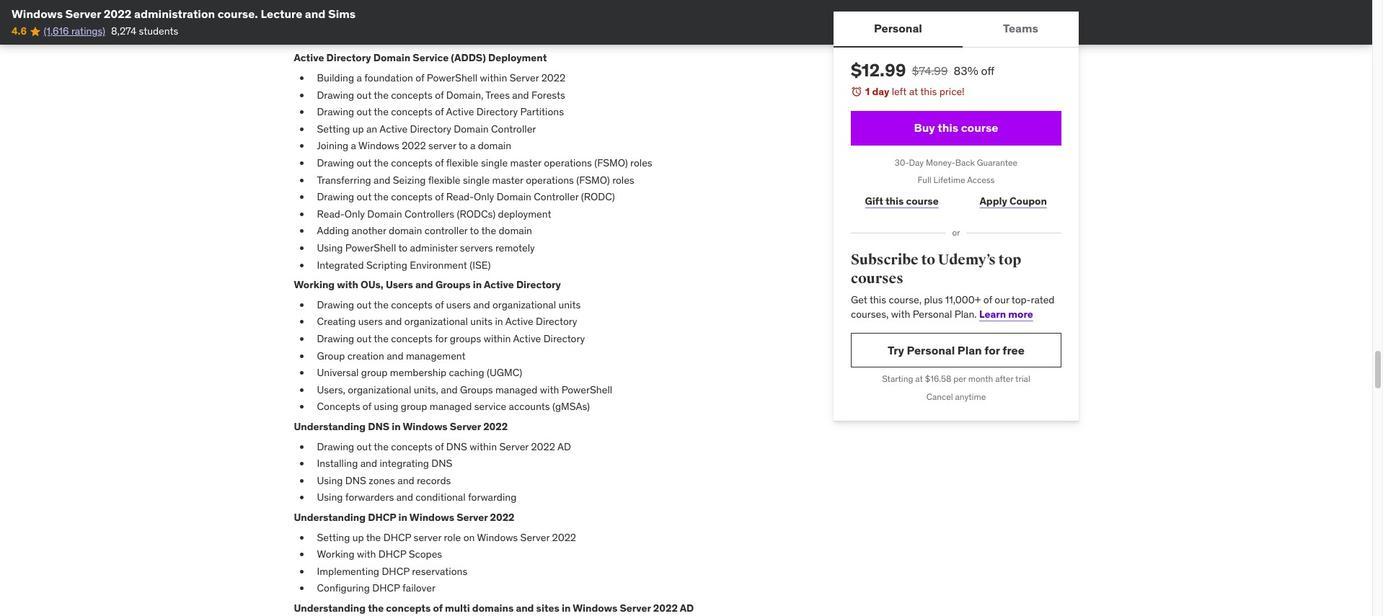 Task type: locate. For each thing, give the bounding box(es) containing it.
this right gift
[[886, 195, 904, 208]]

to down (rodcs)
[[470, 225, 479, 238]]

the down ous,
[[374, 298, 389, 311]]

(fsmo)
[[595, 157, 628, 170], [577, 174, 610, 187]]

1 vertical spatial flexible
[[428, 174, 461, 187]]

0 horizontal spatial course
[[906, 195, 939, 208]]

2 vertical spatial using
[[317, 491, 343, 504]]

powershell up (gmsas)
[[562, 384, 613, 397]]

1 vertical spatial personal
[[913, 308, 952, 321]]

domains
[[472, 602, 514, 615]]

server down domain,
[[429, 140, 456, 153]]

controller
[[425, 225, 468, 238]]

out up an
[[357, 105, 372, 118]]

roles
[[631, 157, 653, 170], [613, 174, 635, 187]]

0 vertical spatial units
[[559, 298, 581, 311]]

this inside button
[[938, 120, 958, 135]]

0 horizontal spatial managed
[[430, 401, 472, 414]]

organizational up using
[[348, 384, 411, 397]]

drawing
[[317, 88, 354, 101], [317, 105, 354, 118], [317, 157, 354, 170], [317, 191, 354, 204], [317, 298, 354, 311], [317, 333, 354, 346], [317, 440, 354, 453]]

read- up (rodcs)
[[446, 191, 474, 204]]

dns
[[368, 421, 390, 433], [446, 440, 467, 453], [432, 457, 453, 470], [345, 474, 366, 487]]

8,274
[[111, 25, 136, 38]]

master
[[510, 157, 542, 170], [492, 174, 524, 187]]

1 vertical spatial ad
[[680, 602, 694, 615]]

a right joining
[[351, 140, 356, 153]]

using down adding
[[317, 242, 343, 255]]

0 horizontal spatial units
[[470, 316, 493, 328]]

2 understanding from the top
[[294, 511, 366, 524]]

1 vertical spatial units
[[470, 316, 493, 328]]

1 vertical spatial powershell
[[345, 242, 396, 255]]

the
[[374, 88, 389, 101], [374, 105, 389, 118], [374, 157, 389, 170], [374, 191, 389, 204], [481, 225, 496, 238], [374, 298, 389, 311], [374, 333, 389, 346], [374, 440, 389, 453], [366, 531, 381, 544], [368, 602, 384, 615]]

this right buy on the top right of page
[[938, 120, 958, 135]]

2 vertical spatial organizational
[[348, 384, 411, 397]]

only up another
[[345, 208, 365, 221]]

and
[[305, 6, 326, 21], [512, 88, 529, 101], [374, 174, 391, 187], [415, 279, 434, 292], [473, 298, 490, 311], [385, 316, 402, 328], [387, 350, 404, 363], [441, 384, 458, 397], [360, 457, 377, 470], [398, 474, 415, 487], [396, 491, 413, 504], [516, 602, 534, 615]]

at
[[909, 85, 918, 98], [915, 374, 923, 385]]

1 vertical spatial course
[[906, 195, 939, 208]]

working down integrated on the top left of the page
[[294, 279, 335, 292]]

dhcp left failover
[[372, 582, 400, 595]]

server
[[429, 140, 456, 153], [414, 531, 442, 544]]

access
[[967, 175, 995, 186]]

domain up deployment
[[497, 191, 532, 204]]

group down units, on the bottom of page
[[401, 401, 427, 414]]

only up (rodcs)
[[474, 191, 494, 204]]

out down ous,
[[357, 298, 372, 311]]

to down domain,
[[459, 140, 468, 153]]

of inside "get this course, plus 11,000+ of our top-rated courses, with personal plan."
[[983, 294, 992, 307]]

coupon
[[1009, 195, 1047, 208]]

concepts
[[317, 401, 360, 414]]

0 horizontal spatial only
[[345, 208, 365, 221]]

users up groups
[[446, 298, 471, 311]]

1 vertical spatial group
[[401, 401, 427, 414]]

machine up deployment
[[514, 15, 552, 28]]

(ise)
[[470, 259, 491, 272]]

1 vertical spatial only
[[345, 208, 365, 221]]

0 vertical spatial working
[[294, 279, 335, 292]]

1 horizontal spatial for
[[984, 343, 1000, 358]]

learn
[[979, 308, 1006, 321]]

controller up deployment
[[534, 191, 579, 204]]

within right groups
[[484, 333, 511, 346]]

managed
[[496, 384, 538, 397], [430, 401, 472, 414]]

1 vertical spatial using
[[317, 474, 343, 487]]

2 vertical spatial understanding
[[294, 602, 366, 615]]

organizational
[[493, 298, 556, 311], [405, 316, 468, 328], [348, 384, 411, 397]]

up up implementing
[[353, 531, 364, 544]]

understanding down the forwarders
[[294, 511, 366, 524]]

to
[[459, 140, 468, 153], [470, 225, 479, 238], [398, 242, 408, 255], [921, 251, 935, 269]]

service
[[413, 52, 449, 65]]

directory
[[326, 52, 371, 65], [477, 105, 518, 118], [410, 123, 452, 136], [516, 279, 561, 292], [536, 316, 577, 328], [544, 333, 585, 346]]

apply
[[980, 195, 1007, 208]]

foundation
[[364, 71, 413, 84]]

this inside "get this course, plus 11,000+ of our top-rated courses, with personal plan."
[[870, 294, 886, 307]]

with down integrated on the top left of the page
[[337, 279, 358, 292]]

udemy's
[[938, 251, 996, 269]]

2022
[[104, 6, 132, 21], [435, 15, 459, 28], [478, 32, 503, 45], [542, 71, 566, 84], [402, 140, 426, 153], [483, 421, 508, 433], [531, 440, 555, 453], [490, 511, 515, 524], [552, 531, 576, 544], [653, 602, 678, 615]]

installing right lecture
[[317, 15, 358, 28]]

groups down caching
[[460, 384, 493, 397]]

get this course, plus 11,000+ of our top-rated courses, with personal plan.
[[851, 294, 1055, 321]]

plan.
[[954, 308, 977, 321]]

organizational down remotely in the left of the page
[[493, 298, 556, 311]]

second
[[368, 32, 401, 45]]

0 horizontal spatial virtual
[[482, 15, 511, 28]]

apply coupon button
[[965, 187, 1061, 216]]

out up transferring
[[357, 157, 372, 170]]

per
[[953, 374, 966, 385]]

active
[[294, 52, 324, 65], [446, 105, 474, 118], [380, 123, 408, 136], [484, 279, 514, 292], [505, 316, 534, 328], [513, 333, 541, 346]]

a down domain,
[[470, 140, 476, 153]]

understanding
[[294, 421, 366, 433], [294, 511, 366, 524], [294, 602, 366, 615]]

at right left
[[909, 85, 918, 98]]

1 vertical spatial working
[[317, 548, 355, 561]]

1 vertical spatial virtual
[[525, 32, 554, 45]]

1 vertical spatial setting
[[317, 531, 350, 544]]

1 vertical spatial at
[[915, 374, 923, 385]]

0 vertical spatial understanding
[[294, 421, 366, 433]]

flexible up (rodcs)
[[446, 157, 479, 170]]

installing inside the active directory domain service (adds) deployment building a foundation of powershell within server 2022 drawing out the concepts of domain, trees and forests drawing out the concepts of active directory partitions setting up an active directory domain controller joining a windows 2022 server to a domain drawing out the concepts of flexible single master operations (fsmo) roles transferring and seizing flexible single master operations (fsmo) roles drawing out the concepts of read-only domain controller (rodc) read-only domain controllers (rodcs) deployment adding another domain controller to the domain using powershell to administer servers remotely integrated scripting environment (ise) working with ous, users and groups in active directory drawing out the concepts of users and organizational units creating users and organizational units in active directory drawing out the concepts for groups within active directory group creation and management universal group membership caching (ugmc) users, organizational units, and groups managed with powershell concepts of using group managed service accounts (gmsas) understanding dns in windows server 2022 drawing out the concepts of dns within server 2022 ad installing and integrating dns using dns zones and records using forwarders and conditional forwarding understanding dhcp in windows server 2022 setting up the dhcp server role on windows server 2022 working with dhcp scopes implementing dhcp reservations configuring dhcp failover understanding the concepts of multi domains and sites in windows server 2022 ad
[[317, 457, 358, 470]]

domain up foundation
[[373, 52, 411, 65]]

concepts
[[391, 88, 433, 101], [391, 105, 433, 118], [391, 157, 433, 170], [391, 191, 433, 204], [391, 298, 433, 311], [391, 333, 433, 346], [391, 440, 433, 453], [386, 602, 431, 615]]

operations up (rodc)
[[544, 157, 592, 170]]

personal up $12.99
[[874, 21, 922, 36]]

(rodcs)
[[457, 208, 496, 221]]

powershell up domain,
[[427, 71, 478, 84]]

back
[[955, 157, 975, 168]]

1 vertical spatial users
[[358, 316, 383, 328]]

windows down conditional
[[410, 511, 454, 524]]

course up back on the right of the page
[[961, 120, 998, 135]]

users
[[446, 298, 471, 311], [358, 316, 383, 328]]

0 horizontal spatial read-
[[317, 208, 345, 221]]

out down transferring
[[357, 191, 372, 204]]

personal inside "get this course, plus 11,000+ of our top-rated courses, with personal plan."
[[913, 308, 952, 321]]

deployment
[[498, 208, 552, 221]]

3 installing from the top
[[317, 457, 358, 470]]

using left the forwarders
[[317, 491, 343, 504]]

1 vertical spatial roles
[[613, 174, 635, 187]]

out up "zones"
[[357, 440, 372, 453]]

transferring
[[317, 174, 371, 187]]

1 horizontal spatial managed
[[496, 384, 538, 397]]

flexible right seizing
[[428, 174, 461, 187]]

machine
[[514, 15, 552, 28], [557, 32, 595, 45]]

0 vertical spatial virtual
[[482, 15, 511, 28]]

0 vertical spatial within
[[480, 71, 507, 84]]

1 horizontal spatial virtual
[[525, 32, 554, 45]]

1 installing from the top
[[317, 15, 358, 28]]

plus
[[924, 294, 943, 307]]

1 horizontal spatial read-
[[446, 191, 474, 204]]

organizational up groups
[[405, 316, 468, 328]]

joining
[[317, 140, 349, 153]]

1 vertical spatial server
[[414, 531, 442, 544]]

server
[[65, 6, 101, 21], [404, 15, 433, 28], [447, 32, 476, 45], [510, 71, 539, 84], [450, 421, 481, 433], [499, 440, 529, 453], [457, 511, 488, 524], [520, 531, 550, 544], [620, 602, 651, 615]]

2 up from the top
[[353, 531, 364, 544]]

0 vertical spatial managed
[[496, 384, 538, 397]]

rated
[[1031, 294, 1055, 307]]

group
[[361, 367, 388, 380], [401, 401, 427, 414]]

users right "creating"
[[358, 316, 383, 328]]

this up 'courses,'
[[870, 294, 886, 307]]

installing
[[317, 15, 358, 28], [317, 32, 358, 45], [317, 457, 358, 470]]

dhcp left scopes
[[379, 548, 406, 561]]

as
[[462, 15, 472, 28], [505, 32, 515, 45]]

course for gift this course
[[906, 195, 939, 208]]

for up 'management'
[[435, 333, 448, 346]]

virtual
[[482, 15, 511, 28], [525, 32, 554, 45]]

as up deployment
[[505, 32, 515, 45]]

1 vertical spatial read-
[[317, 208, 345, 221]]

1 horizontal spatial units
[[559, 298, 581, 311]]

try personal plan for free link
[[851, 334, 1061, 368]]

0 vertical spatial course
[[961, 120, 998, 135]]

setting up joining
[[317, 123, 350, 136]]

flexible
[[446, 157, 479, 170], [428, 174, 461, 187]]

working up implementing
[[317, 548, 355, 561]]

4 out from the top
[[357, 191, 372, 204]]

0 vertical spatial personal
[[874, 21, 922, 36]]

0 horizontal spatial users
[[358, 316, 383, 328]]

get
[[851, 294, 867, 307]]

subscribe to udemy's top courses
[[851, 251, 1021, 288]]

controller down partitions
[[491, 123, 536, 136]]

integrated
[[317, 259, 364, 272]]

1 vertical spatial machine
[[557, 32, 595, 45]]

up left an
[[353, 123, 364, 136]]

2 vertical spatial within
[[470, 440, 497, 453]]

read- up adding
[[317, 208, 345, 221]]

1 vertical spatial groups
[[460, 384, 493, 397]]

the up integrating
[[374, 440, 389, 453]]

ratings)
[[71, 25, 105, 38]]

1 vertical spatial as
[[505, 32, 515, 45]]

1 vertical spatial up
[[353, 531, 364, 544]]

course
[[961, 120, 998, 135], [906, 195, 939, 208]]

course,
[[889, 294, 922, 307]]

out down foundation
[[357, 88, 372, 101]]

this for gift this course
[[886, 195, 904, 208]]

at left $16.58
[[915, 374, 923, 385]]

a right building
[[357, 71, 362, 84]]

within up the trees
[[480, 71, 507, 84]]

0 horizontal spatial machine
[[514, 15, 552, 28]]

with up accounts
[[540, 384, 559, 397]]

installing windows server 2022 as a virtual machine installing a second windows server 2022 as a virtual machine
[[317, 15, 595, 45]]

1 horizontal spatial ad
[[680, 602, 694, 615]]

0 vertical spatial installing
[[317, 15, 358, 28]]

or
[[952, 227, 960, 238]]

0 vertical spatial up
[[353, 123, 364, 136]]

to inside subscribe to udemy's top courses
[[921, 251, 935, 269]]

setting up implementing
[[317, 531, 350, 544]]

6 drawing from the top
[[317, 333, 354, 346]]

lifetime
[[933, 175, 965, 186]]

30-
[[895, 157, 909, 168]]

0 vertical spatial setting
[[317, 123, 350, 136]]

another
[[352, 225, 386, 238]]

1 horizontal spatial course
[[961, 120, 998, 135]]

personal down plus
[[913, 308, 952, 321]]

0 vertical spatial using
[[317, 242, 343, 255]]

windows down units, on the bottom of page
[[403, 421, 448, 433]]

machine up forests
[[557, 32, 595, 45]]

3 understanding from the top
[[294, 602, 366, 615]]

course inside button
[[961, 120, 998, 135]]

sites
[[536, 602, 560, 615]]

teams button
[[963, 12, 1079, 46]]

with
[[337, 279, 358, 292], [891, 308, 910, 321], [540, 384, 559, 397], [357, 548, 376, 561]]

2 vertical spatial powershell
[[562, 384, 613, 397]]

0 vertical spatial only
[[474, 191, 494, 204]]

powershell down another
[[345, 242, 396, 255]]

1 setting from the top
[[317, 123, 350, 136]]

managed down units, on the bottom of page
[[430, 401, 472, 414]]

1
[[865, 85, 870, 98]]

accounts
[[509, 401, 550, 414]]

out up creation
[[357, 333, 372, 346]]

understanding down concepts
[[294, 421, 366, 433]]

1 vertical spatial understanding
[[294, 511, 366, 524]]

scopes
[[409, 548, 442, 561]]

to left udemy's
[[921, 251, 935, 269]]

0 vertical spatial users
[[446, 298, 471, 311]]

buy this course
[[914, 120, 998, 135]]

read-
[[446, 191, 474, 204], [317, 208, 345, 221]]

0 vertical spatial ad
[[558, 440, 571, 453]]

understanding down configuring
[[294, 602, 366, 615]]

gift this course
[[865, 195, 939, 208]]

scripting
[[366, 259, 407, 272]]

users,
[[317, 384, 345, 397]]

domain up another
[[367, 208, 402, 221]]

as up (adds)
[[462, 15, 472, 28]]

0 horizontal spatial as
[[462, 15, 472, 28]]

0 vertical spatial powershell
[[427, 71, 478, 84]]

partitions
[[520, 105, 564, 118]]

server up scopes
[[414, 531, 442, 544]]

0 horizontal spatial for
[[435, 333, 448, 346]]

service
[[474, 401, 507, 414]]

with down the 'course,'
[[891, 308, 910, 321]]

buy this course button
[[851, 111, 1061, 145]]

0 vertical spatial operations
[[544, 157, 592, 170]]

7 drawing from the top
[[317, 440, 354, 453]]

dhcp up scopes
[[384, 531, 411, 544]]

tab list
[[834, 12, 1079, 48]]

using left "zones"
[[317, 474, 343, 487]]

0 horizontal spatial group
[[361, 367, 388, 380]]

windows up service
[[403, 32, 444, 45]]

the down an
[[374, 157, 389, 170]]

groups
[[436, 279, 471, 292], [460, 384, 493, 397]]

1 vertical spatial installing
[[317, 32, 358, 45]]

course down full
[[906, 195, 939, 208]]

6 out from the top
[[357, 333, 372, 346]]

2 vertical spatial installing
[[317, 457, 358, 470]]

group down creation
[[361, 367, 388, 380]]

0 vertical spatial (fsmo)
[[595, 157, 628, 170]]

7 out from the top
[[357, 440, 372, 453]]



Task type: vqa. For each thing, say whether or not it's contained in the screenshot.
8,000 inside Subscribe to the best of Udemy With Personal Plan, you get access to 8,000 of our top-rated courses in tech, business, and more. Try it free .
no



Task type: describe. For each thing, give the bounding box(es) containing it.
0 vertical spatial organizational
[[493, 298, 556, 311]]

subscribe
[[851, 251, 918, 269]]

free
[[1003, 343, 1025, 358]]

multi
[[445, 602, 470, 615]]

alarm image
[[851, 86, 862, 97]]

seizing
[[393, 174, 426, 187]]

personal inside button
[[874, 21, 922, 36]]

servers
[[460, 242, 493, 255]]

caching
[[449, 367, 484, 380]]

records
[[417, 474, 451, 487]]

reservations
[[412, 565, 468, 578]]

the up an
[[374, 105, 389, 118]]

2 drawing from the top
[[317, 105, 354, 118]]

domain down domain,
[[454, 123, 489, 136]]

1 out from the top
[[357, 88, 372, 101]]

tab list containing personal
[[834, 12, 1079, 48]]

5 out from the top
[[357, 298, 372, 311]]

administration
[[134, 6, 215, 21]]

windows up 4.6
[[12, 6, 63, 21]]

0 vertical spatial at
[[909, 85, 918, 98]]

the down the forwarders
[[366, 531, 381, 544]]

5 drawing from the top
[[317, 298, 354, 311]]

sims
[[328, 6, 356, 21]]

creation
[[347, 350, 384, 363]]

role
[[444, 531, 461, 544]]

1 horizontal spatial powershell
[[427, 71, 478, 84]]

gift this course link
[[851, 187, 953, 216]]

2 using from the top
[[317, 474, 343, 487]]

$12.99 $74.99 83% off
[[851, 59, 995, 82]]

1 drawing from the top
[[317, 88, 354, 101]]

1 day left at this price!
[[865, 85, 965, 98]]

starting
[[882, 374, 913, 385]]

with inside "get this course, plus 11,000+ of our top-rated courses, with personal plan."
[[891, 308, 910, 321]]

domain down the trees
[[478, 140, 512, 153]]

administer
[[410, 242, 458, 255]]

for inside the active directory domain service (adds) deployment building a foundation of powershell within server 2022 drawing out the concepts of domain, trees and forests drawing out the concepts of active directory partitions setting up an active directory domain controller joining a windows 2022 server to a domain drawing out the concepts of flexible single master operations (fsmo) roles transferring and seizing flexible single master operations (fsmo) roles drawing out the concepts of read-only domain controller (rodc) read-only domain controllers (rodcs) deployment adding another domain controller to the domain using powershell to administer servers remotely integrated scripting environment (ise) working with ous, users and groups in active directory drawing out the concepts of users and organizational units creating users and organizational units in active directory drawing out the concepts for groups within active directory group creation and management universal group membership caching (ugmc) users, organizational units, and groups managed with powershell concepts of using group managed service accounts (gmsas) understanding dns in windows server 2022 drawing out the concepts of dns within server 2022 ad installing and integrating dns using dns zones and records using forwarders and conditional forwarding understanding dhcp in windows server 2022 setting up the dhcp server role on windows server 2022 working with dhcp scopes implementing dhcp reservations configuring dhcp failover understanding the concepts of multi domains and sites in windows server 2022 ad
[[435, 333, 448, 346]]

course for buy this course
[[961, 120, 998, 135]]

windows right the sites
[[573, 602, 618, 615]]

dhcp down the forwarders
[[368, 511, 396, 524]]

price!
[[939, 85, 965, 98]]

1 using from the top
[[317, 242, 343, 255]]

a up deployment
[[518, 32, 523, 45]]

(1,616 ratings)
[[44, 25, 105, 38]]

1 vertical spatial managed
[[430, 401, 472, 414]]

off
[[981, 63, 995, 78]]

0 vertical spatial roles
[[631, 157, 653, 170]]

2 horizontal spatial powershell
[[562, 384, 613, 397]]

apply coupon
[[980, 195, 1047, 208]]

creating
[[317, 316, 356, 328]]

0 vertical spatial single
[[481, 157, 508, 170]]

try personal plan for free
[[888, 343, 1025, 358]]

0 vertical spatial group
[[361, 367, 388, 380]]

1 vertical spatial organizational
[[405, 316, 468, 328]]

management
[[406, 350, 466, 363]]

adding
[[317, 225, 349, 238]]

forests
[[532, 88, 565, 101]]

8,274 students
[[111, 25, 179, 38]]

integrating
[[380, 457, 429, 470]]

teams
[[1003, 21, 1038, 36]]

ous,
[[361, 279, 384, 292]]

courses,
[[851, 308, 889, 321]]

0 horizontal spatial powershell
[[345, 242, 396, 255]]

groups
[[450, 333, 481, 346]]

2 installing from the top
[[317, 32, 358, 45]]

building
[[317, 71, 354, 84]]

11,000+
[[945, 294, 981, 307]]

0 vertical spatial groups
[[436, 279, 471, 292]]

top-
[[1012, 294, 1031, 307]]

1 vertical spatial controller
[[534, 191, 579, 204]]

$16.58
[[925, 374, 951, 385]]

83%
[[954, 63, 978, 78]]

a up (adds)
[[475, 15, 480, 28]]

(ugmc)
[[487, 367, 522, 380]]

a left second
[[360, 32, 366, 45]]

0 vertical spatial as
[[462, 15, 472, 28]]

conditional
[[416, 491, 466, 504]]

learn more
[[979, 308, 1033, 321]]

controllers
[[405, 208, 455, 221]]

this for get this course, plus 11,000+ of our top-rated courses, with personal plan.
[[870, 294, 886, 307]]

0 vertical spatial read-
[[446, 191, 474, 204]]

this for buy this course
[[938, 120, 958, 135]]

month
[[968, 374, 993, 385]]

1 vertical spatial single
[[463, 174, 490, 187]]

4.6
[[12, 25, 27, 38]]

0 vertical spatial flexible
[[446, 157, 479, 170]]

1 understanding from the top
[[294, 421, 366, 433]]

1 up from the top
[[353, 123, 364, 136]]

4 drawing from the top
[[317, 191, 354, 204]]

top
[[998, 251, 1021, 269]]

plan
[[957, 343, 982, 358]]

using
[[374, 401, 398, 414]]

(rodc)
[[581, 191, 615, 204]]

anytime
[[955, 392, 986, 403]]

1 vertical spatial within
[[484, 333, 511, 346]]

at inside starting at $16.58 per month after trial cancel anytime
[[915, 374, 923, 385]]

full
[[918, 175, 931, 186]]

0 horizontal spatial ad
[[558, 440, 571, 453]]

windows server 2022 administration course. lecture and sims
[[12, 6, 356, 21]]

the up creation
[[374, 333, 389, 346]]

users
[[386, 279, 413, 292]]

domain,
[[446, 88, 484, 101]]

our
[[995, 294, 1009, 307]]

the up another
[[374, 191, 389, 204]]

day
[[909, 157, 924, 168]]

windows right on
[[477, 531, 518, 544]]

(adds)
[[451, 52, 486, 65]]

0 vertical spatial master
[[510, 157, 542, 170]]

$12.99
[[851, 59, 906, 82]]

2 vertical spatial personal
[[907, 343, 955, 358]]

this down $74.99
[[920, 85, 937, 98]]

the up servers
[[481, 225, 496, 238]]

1 horizontal spatial machine
[[557, 32, 595, 45]]

units,
[[414, 384, 438, 397]]

1 horizontal spatial as
[[505, 32, 515, 45]]

dhcp up failover
[[382, 565, 410, 578]]

gift
[[865, 195, 884, 208]]

$74.99
[[912, 63, 948, 78]]

2 out from the top
[[357, 105, 372, 118]]

1 horizontal spatial group
[[401, 401, 427, 414]]

0 vertical spatial machine
[[514, 15, 552, 28]]

guarantee
[[977, 157, 1018, 168]]

(gmsas)
[[553, 401, 590, 414]]

windows up second
[[360, 15, 401, 28]]

money-
[[926, 157, 955, 168]]

the down configuring
[[368, 602, 384, 615]]

to up scripting on the top left of the page
[[398, 242, 408, 255]]

3 using from the top
[[317, 491, 343, 504]]

domain down controllers at the top of page
[[389, 225, 422, 238]]

1 vertical spatial operations
[[526, 174, 574, 187]]

with up implementing
[[357, 548, 376, 561]]

the down foundation
[[374, 88, 389, 101]]

learn more link
[[979, 308, 1033, 321]]

personal button
[[834, 12, 963, 46]]

1 vertical spatial master
[[492, 174, 524, 187]]

1 vertical spatial (fsmo)
[[577, 174, 610, 187]]

try
[[888, 343, 904, 358]]

3 out from the top
[[357, 157, 372, 170]]

1 horizontal spatial only
[[474, 191, 494, 204]]

windows down an
[[359, 140, 400, 153]]

(1,616
[[44, 25, 69, 38]]

environment
[[410, 259, 467, 272]]

0 vertical spatial controller
[[491, 123, 536, 136]]

1 horizontal spatial users
[[446, 298, 471, 311]]

group
[[317, 350, 345, 363]]

universal
[[317, 367, 359, 380]]

starting at $16.58 per month after trial cancel anytime
[[882, 374, 1030, 403]]

configuring
[[317, 582, 370, 595]]

0 vertical spatial server
[[429, 140, 456, 153]]

domain up remotely in the left of the page
[[499, 225, 532, 238]]

3 drawing from the top
[[317, 157, 354, 170]]

deployment
[[488, 52, 547, 65]]

2 setting from the top
[[317, 531, 350, 544]]



